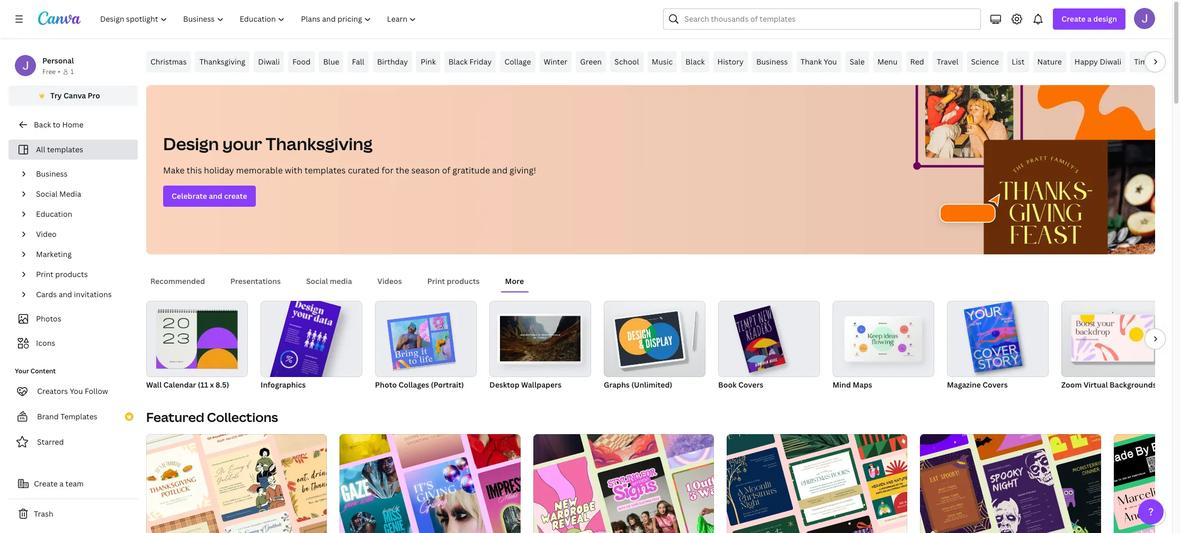 Task type: vqa. For each thing, say whether or not it's contained in the screenshot.
the
yes



Task type: locate. For each thing, give the bounding box(es) containing it.
magazine covers
[[947, 380, 1008, 390]]

1 horizontal spatial thanksgiving
[[266, 132, 373, 155]]

photo collages (portrait) link
[[375, 301, 477, 393]]

travel
[[937, 57, 959, 67]]

science
[[971, 57, 999, 67]]

0 horizontal spatial covers
[[738, 380, 763, 390]]

1 horizontal spatial business
[[756, 57, 788, 67]]

Search search field
[[685, 9, 974, 29]]

red link
[[906, 51, 928, 73]]

desktop wallpaper image inside desktop wallpapers link
[[500, 317, 581, 362]]

a left team
[[59, 479, 64, 489]]

print products for print products button
[[427, 277, 480, 287]]

products up cards and invitations
[[55, 270, 88, 280]]

create inside button
[[34, 479, 58, 489]]

jacob simon image
[[1134, 8, 1155, 29]]

8.5)
[[216, 380, 229, 390]]

covers for book covers
[[738, 380, 763, 390]]

1 horizontal spatial templates
[[305, 165, 346, 176]]

a inside button
[[59, 479, 64, 489]]

1 horizontal spatial black
[[686, 57, 705, 67]]

1 covers from the left
[[738, 380, 763, 390]]

design your thanksgiving
[[163, 132, 373, 155]]

1 horizontal spatial covers
[[983, 380, 1008, 390]]

birthday link
[[373, 51, 412, 73]]

business left thank
[[756, 57, 788, 67]]

and left "giving!"
[[492, 165, 508, 176]]

collage link
[[500, 51, 535, 73]]

pink
[[421, 57, 436, 67]]

photo collage (portrait) image
[[375, 301, 477, 378], [387, 313, 456, 370]]

0 horizontal spatial and
[[59, 290, 72, 300]]

menu link
[[873, 51, 902, 73]]

graphs (unlimited) link
[[604, 301, 706, 393]]

sale link
[[846, 51, 869, 73]]

fall link
[[348, 51, 369, 73]]

wallpapers
[[521, 380, 562, 390]]

black inside "link"
[[449, 57, 468, 67]]

diwali left food
[[258, 57, 280, 67]]

1 vertical spatial create
[[34, 479, 58, 489]]

2 covers from the left
[[983, 380, 1008, 390]]

1 horizontal spatial print
[[427, 277, 445, 287]]

free
[[42, 67, 56, 76]]

food link
[[288, 51, 315, 73]]

covers
[[738, 380, 763, 390], [983, 380, 1008, 390]]

0 horizontal spatial create
[[34, 479, 58, 489]]

back to home link
[[8, 114, 138, 136]]

1 diwali from the left
[[258, 57, 280, 67]]

cards and invitations link
[[32, 285, 131, 305]]

media
[[59, 189, 81, 199]]

0 horizontal spatial diwali
[[258, 57, 280, 67]]

1 vertical spatial you
[[70, 387, 83, 397]]

1 horizontal spatial products
[[447, 277, 480, 287]]

music link
[[648, 51, 677, 73]]

video link
[[32, 225, 131, 245]]

0 horizontal spatial you
[[70, 387, 83, 397]]

social left 'media'
[[306, 277, 328, 287]]

business for the bottommost business "link"
[[36, 169, 68, 179]]

0 vertical spatial create
[[1062, 14, 1086, 24]]

0 horizontal spatial print products
[[36, 270, 88, 280]]

school
[[615, 57, 639, 67]]

graph (unlimited) image inside graphs (unlimited) link
[[615, 312, 684, 367]]

1 horizontal spatial business link
[[752, 51, 792, 73]]

brand
[[37, 412, 59, 422]]

you left follow on the left bottom of page
[[70, 387, 83, 397]]

print inside print products button
[[427, 277, 445, 287]]

x
[[210, 380, 214, 390]]

print products inside print products link
[[36, 270, 88, 280]]

creators you follow link
[[8, 381, 138, 403]]

thanksgiving link
[[195, 51, 250, 73]]

mind maps link
[[833, 301, 934, 393]]

social media link
[[32, 184, 131, 204]]

canva
[[64, 91, 86, 101]]

education link
[[32, 204, 131, 225]]

magazine cover image
[[947, 301, 1049, 378], [964, 302, 1023, 373]]

diwali right "happy"
[[1100, 57, 1122, 67]]

1 black from the left
[[449, 57, 468, 67]]

1 magazine cover image from the left
[[947, 301, 1049, 378]]

back
[[34, 120, 51, 130]]

a for design
[[1088, 14, 1092, 24]]

0 horizontal spatial business
[[36, 169, 68, 179]]

create inside dropdown button
[[1062, 14, 1086, 24]]

desktop wallpapers
[[489, 380, 562, 390]]

team
[[65, 479, 84, 489]]

social for social media
[[36, 189, 58, 199]]

music
[[652, 57, 673, 67]]

create a design
[[1062, 14, 1117, 24]]

print products
[[36, 270, 88, 280], [427, 277, 480, 287]]

desktop wallpaper image
[[489, 301, 591, 378], [500, 317, 581, 362]]

print products inside print products button
[[427, 277, 480, 287]]

print
[[36, 270, 53, 280], [427, 277, 445, 287]]

celebrate and create
[[172, 191, 247, 201]]

happy
[[1075, 57, 1098, 67]]

1 horizontal spatial a
[[1088, 14, 1092, 24]]

print right videos
[[427, 277, 445, 287]]

print products button
[[423, 272, 484, 292]]

graph (unlimited) image
[[604, 301, 706, 378], [615, 312, 684, 367]]

photos link
[[15, 309, 131, 329]]

and right "cards"
[[59, 290, 72, 300]]

graphs
[[604, 380, 630, 390]]

happy diwali link
[[1071, 51, 1126, 73]]

1 vertical spatial social
[[306, 277, 328, 287]]

print for print products button
[[427, 277, 445, 287]]

magazine
[[947, 380, 981, 390]]

your
[[15, 367, 29, 376]]

videos button
[[373, 272, 406, 292]]

black friday link
[[444, 51, 496, 73]]

mind map image
[[833, 301, 934, 378], [847, 319, 919, 360]]

business link
[[752, 51, 792, 73], [32, 164, 131, 184]]

1 vertical spatial templates
[[305, 165, 346, 176]]

covers right book
[[738, 380, 763, 390]]

1 vertical spatial and
[[209, 191, 222, 201]]

design your thanksgiving image
[[901, 85, 1155, 255]]

0 horizontal spatial business link
[[32, 164, 131, 184]]

education
[[36, 209, 72, 219]]

covers inside "link"
[[738, 380, 763, 390]]

0 vertical spatial you
[[824, 57, 837, 67]]

photo collage (portrait) image inside photo collages (portrait) "link"
[[387, 313, 456, 370]]

products inside button
[[447, 277, 480, 287]]

social up education
[[36, 189, 58, 199]]

create left design
[[1062, 14, 1086, 24]]

0 horizontal spatial a
[[59, 479, 64, 489]]

0 horizontal spatial thanksgiving
[[199, 57, 245, 67]]

starred
[[37, 438, 64, 448]]

featured collections
[[146, 409, 278, 426]]

a left design
[[1088, 14, 1092, 24]]

0 vertical spatial thanksgiving
[[199, 57, 245, 67]]

None search field
[[663, 8, 981, 30]]

products left more at the bottom of the page
[[447, 277, 480, 287]]

pro
[[88, 91, 100, 101]]

infographic image
[[259, 294, 342, 429], [261, 301, 362, 378]]

starred link
[[8, 432, 138, 453]]

create for create a team
[[34, 479, 58, 489]]

social
[[36, 189, 58, 199], [306, 277, 328, 287]]

create
[[1062, 14, 1086, 24], [34, 479, 58, 489]]

print up "cards"
[[36, 270, 53, 280]]

birthday
[[377, 57, 408, 67]]

1 vertical spatial a
[[59, 479, 64, 489]]

(unlimited)
[[632, 380, 672, 390]]

0 horizontal spatial social
[[36, 189, 58, 199]]

maps
[[853, 380, 872, 390]]

business up social media
[[36, 169, 68, 179]]

social media button
[[302, 272, 356, 292]]

for
[[382, 165, 394, 176]]

0 vertical spatial business
[[756, 57, 788, 67]]

black left 'friday'
[[449, 57, 468, 67]]

1 horizontal spatial and
[[209, 191, 222, 201]]

covers right magazine
[[983, 380, 1008, 390]]

0 horizontal spatial products
[[55, 270, 88, 280]]

2 vertical spatial and
[[59, 290, 72, 300]]

0 horizontal spatial print
[[36, 270, 53, 280]]

black right music
[[686, 57, 705, 67]]

thanksgiving inside "link"
[[199, 57, 245, 67]]

a
[[1088, 14, 1092, 24], [59, 479, 64, 489]]

0 horizontal spatial black
[[449, 57, 468, 67]]

zoom virtual background image
[[1062, 301, 1163, 378], [1071, 315, 1153, 361]]

1 horizontal spatial social
[[306, 277, 328, 287]]

1 vertical spatial business
[[36, 169, 68, 179]]

book cover image
[[718, 301, 820, 378], [734, 306, 786, 374]]

diwali
[[258, 57, 280, 67], [1100, 57, 1122, 67]]

products
[[55, 270, 88, 280], [447, 277, 480, 287]]

2 black from the left
[[686, 57, 705, 67]]

you for creators
[[70, 387, 83, 397]]

book cover image inside "link"
[[734, 306, 786, 374]]

thanksgiving
[[199, 57, 245, 67], [266, 132, 373, 155]]

winter link
[[540, 51, 572, 73]]

create left team
[[34, 479, 58, 489]]

0 vertical spatial and
[[492, 165, 508, 176]]

try
[[50, 91, 62, 101]]

design
[[163, 132, 219, 155]]

thanksgiving up 'with'
[[266, 132, 373, 155]]

curated
[[348, 165, 380, 176]]

celebrate and create link
[[163, 186, 256, 207]]

brand templates link
[[8, 407, 138, 428]]

black
[[449, 57, 468, 67], [686, 57, 705, 67]]

business link left thank
[[752, 51, 792, 73]]

0 horizontal spatial templates
[[47, 145, 83, 155]]

business link up media
[[32, 164, 131, 184]]

1 horizontal spatial print products
[[427, 277, 480, 287]]

back to home
[[34, 120, 83, 130]]

print inside print products link
[[36, 270, 53, 280]]

and left "create"
[[209, 191, 222, 201]]

templates right all
[[47, 145, 83, 155]]

photos
[[36, 314, 61, 324]]

thanksgiving left diwali link
[[199, 57, 245, 67]]

2 diwali from the left
[[1100, 57, 1122, 67]]

templates right 'with'
[[305, 165, 346, 176]]

wall calendar (11 x 8.5) image
[[146, 301, 248, 378], [156, 311, 238, 369]]

a inside dropdown button
[[1088, 14, 1092, 24]]

0 vertical spatial a
[[1088, 14, 1092, 24]]

history link
[[713, 51, 748, 73]]

0 vertical spatial templates
[[47, 145, 83, 155]]

0 vertical spatial social
[[36, 189, 58, 199]]

wall
[[146, 380, 162, 390]]

1 horizontal spatial create
[[1062, 14, 1086, 24]]

1 horizontal spatial diwali
[[1100, 57, 1122, 67]]

a for team
[[59, 479, 64, 489]]

1 horizontal spatial you
[[824, 57, 837, 67]]

social inside button
[[306, 277, 328, 287]]

you right thank
[[824, 57, 837, 67]]

social inside "link"
[[36, 189, 58, 199]]



Task type: describe. For each thing, give the bounding box(es) containing it.
2 horizontal spatial and
[[492, 165, 508, 176]]

invitations
[[74, 290, 112, 300]]

thank you link
[[796, 51, 841, 73]]

cards
[[36, 290, 57, 300]]

zoom
[[1062, 380, 1082, 390]]

celebrate
[[172, 191, 207, 201]]

cards and invitations
[[36, 290, 112, 300]]

wall calendar (11 x 8.5) link
[[146, 301, 248, 393]]

make this holiday memorable with templates curated for the season of gratitude and giving!
[[163, 165, 536, 176]]

graphs (unlimited)
[[604, 380, 672, 390]]

nature link
[[1033, 51, 1066, 73]]

1 vertical spatial business link
[[32, 164, 131, 184]]

and for cards and invitations
[[59, 290, 72, 300]]

green link
[[576, 51, 606, 73]]

videos
[[377, 277, 402, 287]]

winter
[[544, 57, 568, 67]]

travel link
[[933, 51, 963, 73]]

create a team
[[34, 479, 84, 489]]

print products link
[[32, 265, 131, 285]]

design
[[1094, 14, 1117, 24]]

1
[[70, 67, 74, 76]]

(11
[[198, 380, 208, 390]]

list
[[1012, 57, 1025, 67]]

thank you
[[801, 57, 837, 67]]

create a design button
[[1053, 8, 1126, 30]]

icons
[[36, 339, 55, 349]]

christmas link
[[146, 51, 191, 73]]

your
[[222, 132, 262, 155]]

create a team button
[[8, 474, 138, 495]]

mind
[[833, 380, 851, 390]]

infographics link
[[259, 294, 362, 429]]

list link
[[1008, 51, 1029, 73]]

history
[[718, 57, 744, 67]]

infographics
[[261, 380, 306, 390]]

top level navigation element
[[93, 8, 426, 30]]

desktop
[[489, 380, 520, 390]]

school link
[[610, 51, 643, 73]]

friday
[[470, 57, 492, 67]]

happy diwali
[[1075, 57, 1122, 67]]

trash link
[[8, 504, 138, 526]]

black for black
[[686, 57, 705, 67]]

book covers
[[718, 380, 763, 390]]

the
[[396, 165, 409, 176]]

2 magazine cover image from the left
[[964, 302, 1023, 373]]

christmas
[[150, 57, 187, 67]]

covers for magazine covers
[[983, 380, 1008, 390]]

photo collages (portrait)
[[375, 380, 464, 390]]

1 vertical spatial thanksgiving
[[266, 132, 373, 155]]

print for print products link
[[36, 270, 53, 280]]

food
[[293, 57, 311, 67]]

personal
[[42, 56, 74, 66]]

memorable
[[236, 165, 283, 176]]

recommended
[[150, 277, 205, 287]]

mind maps
[[833, 380, 872, 390]]

you for thank
[[824, 57, 837, 67]]

backgrounds
[[1110, 380, 1157, 390]]

creators you follow
[[37, 387, 108, 397]]

timeline
[[1134, 57, 1165, 67]]

holiday
[[204, 165, 234, 176]]

collage
[[505, 57, 531, 67]]

wall calendar (11 x 8.5)
[[146, 380, 229, 390]]

home
[[62, 120, 83, 130]]

diwali link
[[254, 51, 284, 73]]

black link
[[681, 51, 709, 73]]

0 vertical spatial business link
[[752, 51, 792, 73]]

menu
[[878, 57, 898, 67]]

media
[[330, 277, 352, 287]]

products for print products link
[[55, 270, 88, 280]]

templates
[[60, 412, 97, 422]]

marketing link
[[32, 245, 131, 265]]

with
[[285, 165, 303, 176]]

marketing
[[36, 250, 72, 260]]

black for black friday
[[449, 57, 468, 67]]

social for social media
[[306, 277, 328, 287]]

wall calendar (11 x 8.5) image inside wall calendar (11 x 8.5) link
[[156, 311, 238, 369]]

blue link
[[319, 51, 344, 73]]

this
[[187, 165, 202, 176]]

collages
[[399, 380, 429, 390]]

thank
[[801, 57, 822, 67]]

magazine covers link
[[947, 301, 1049, 393]]

giving!
[[510, 165, 536, 176]]

presentations
[[230, 277, 281, 287]]

nature
[[1038, 57, 1062, 67]]

and for celebrate and create
[[209, 191, 222, 201]]

presentations button
[[226, 272, 285, 292]]

products for print products button
[[447, 277, 480, 287]]

free •
[[42, 67, 60, 76]]

green
[[580, 57, 602, 67]]

season
[[411, 165, 440, 176]]

book covers link
[[718, 301, 820, 393]]

try canva pro
[[50, 91, 100, 101]]

business for top business "link"
[[756, 57, 788, 67]]

print products for print products link
[[36, 270, 88, 280]]

sale
[[850, 57, 865, 67]]

create for create a design
[[1062, 14, 1086, 24]]

black friday
[[449, 57, 492, 67]]



